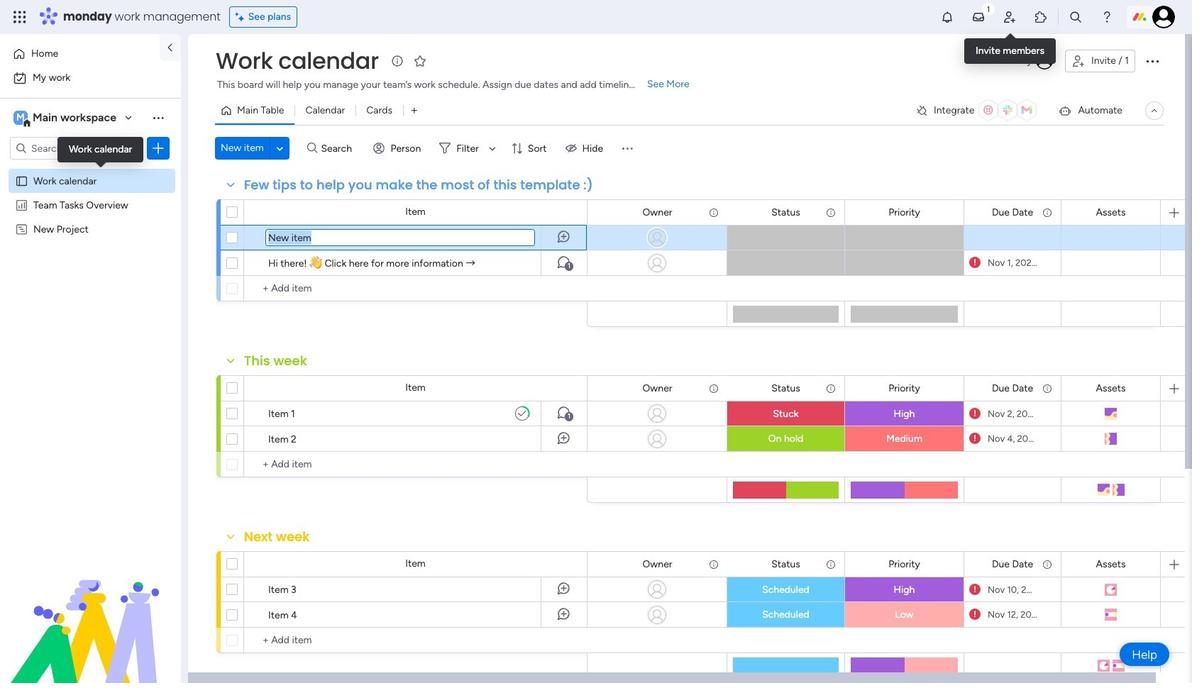 Task type: locate. For each thing, give the bounding box(es) containing it.
0 vertical spatial options image
[[1145, 53, 1162, 70]]

1 vertical spatial v2 overdue deadline image
[[970, 608, 981, 622]]

public dashboard image
[[15, 198, 28, 212]]

4 options image from the top
[[197, 572, 209, 607]]

options image down workspace options image
[[151, 141, 165, 155]]

1 vertical spatial option
[[9, 67, 173, 89]]

1 image
[[983, 1, 995, 17]]

column information image
[[1042, 559, 1054, 570]]

menu image
[[621, 141, 635, 155]]

0 vertical spatial v2 overdue deadline image
[[970, 583, 981, 597]]

None field
[[212, 46, 383, 76], [241, 176, 597, 195], [639, 205, 676, 220], [768, 205, 804, 220], [885, 205, 924, 220], [989, 205, 1037, 220], [1093, 205, 1130, 220], [266, 230, 535, 246], [241, 352, 311, 371], [639, 381, 676, 397], [768, 381, 804, 397], [885, 381, 924, 397], [989, 381, 1037, 397], [1093, 381, 1130, 397], [241, 528, 313, 547], [639, 557, 676, 573], [768, 557, 804, 573], [885, 557, 924, 573], [989, 557, 1037, 573], [1093, 557, 1130, 573], [212, 46, 383, 76], [241, 176, 597, 195], [639, 205, 676, 220], [768, 205, 804, 220], [885, 205, 924, 220], [989, 205, 1037, 220], [1093, 205, 1130, 220], [266, 230, 535, 246], [241, 352, 311, 371], [639, 381, 676, 397], [768, 381, 804, 397], [885, 381, 924, 397], [989, 381, 1037, 397], [1093, 381, 1130, 397], [241, 528, 313, 547], [639, 557, 676, 573], [768, 557, 804, 573], [885, 557, 924, 573], [989, 557, 1037, 573], [1093, 557, 1130, 573]]

1 v2 overdue deadline image from the top
[[970, 583, 981, 597]]

0 vertical spatial + add item text field
[[251, 280, 581, 297]]

add to favorites image
[[413, 54, 427, 68]]

show board description image
[[389, 54, 406, 68]]

workspace options image
[[151, 111, 165, 125]]

v2 overdue deadline image
[[970, 583, 981, 597], [970, 608, 981, 622]]

notifications image
[[941, 10, 955, 24]]

1 horizontal spatial options image
[[1145, 53, 1162, 70]]

Search field
[[318, 138, 360, 158]]

invite members image
[[1003, 10, 1017, 24]]

angle down image
[[277, 143, 283, 154]]

3 v2 overdue deadline image from the top
[[970, 432, 981, 446]]

0 vertical spatial option
[[9, 43, 151, 65]]

3 + add item text field from the top
[[251, 633, 581, 650]]

options image down jacob simon image
[[1145, 53, 1162, 70]]

options image
[[1145, 53, 1162, 70], [151, 141, 165, 155]]

3 options image from the top
[[197, 421, 209, 457]]

workspace selection element
[[13, 109, 119, 128]]

collapse board header image
[[1149, 105, 1161, 116]]

1 vertical spatial + add item text field
[[251, 457, 581, 474]]

monday marketplace image
[[1034, 10, 1049, 24]]

option
[[9, 43, 151, 65], [9, 67, 173, 89], [0, 168, 181, 171]]

2 vertical spatial + add item text field
[[251, 633, 581, 650]]

1 vertical spatial v2 overdue deadline image
[[970, 407, 981, 421]]

v2 search image
[[307, 140, 318, 156]]

+ Add item text field
[[251, 280, 581, 297], [251, 457, 581, 474], [251, 633, 581, 650]]

0 vertical spatial v2 overdue deadline image
[[970, 256, 981, 270]]

jacob simon image
[[1153, 6, 1176, 28]]

list box
[[0, 166, 181, 433]]

column information image
[[709, 207, 720, 218], [826, 207, 837, 218], [1042, 207, 1054, 218], [709, 383, 720, 394], [826, 383, 837, 394], [1042, 383, 1054, 394], [709, 559, 720, 570], [826, 559, 837, 570]]

2 + add item text field from the top
[[251, 457, 581, 474]]

2 vertical spatial v2 overdue deadline image
[[970, 432, 981, 446]]

v2 overdue deadline image
[[970, 256, 981, 270], [970, 407, 981, 421], [970, 432, 981, 446]]

0 horizontal spatial options image
[[151, 141, 165, 155]]

search everything image
[[1069, 10, 1083, 24]]

no file image
[[1105, 229, 1117, 246]]

options image
[[197, 245, 209, 281], [197, 396, 209, 431], [197, 421, 209, 457], [197, 572, 209, 607], [197, 597, 209, 633]]

lottie animation image
[[0, 540, 181, 684]]



Task type: vqa. For each thing, say whether or not it's contained in the screenshot.
Update feed icon
yes



Task type: describe. For each thing, give the bounding box(es) containing it.
dapulse addbtn image
[[1103, 237, 1106, 242]]

2 v2 overdue deadline image from the top
[[970, 608, 981, 622]]

update feed image
[[972, 10, 986, 24]]

help image
[[1100, 10, 1115, 24]]

2 v2 overdue deadline image from the top
[[970, 407, 981, 421]]

board activity image
[[1037, 53, 1054, 70]]

arrow down image
[[484, 140, 501, 157]]

2 options image from the top
[[197, 396, 209, 431]]

add view image
[[412, 105, 418, 116]]

select product image
[[13, 10, 27, 24]]

1 options image from the top
[[197, 245, 209, 281]]

1 v2 overdue deadline image from the top
[[970, 256, 981, 270]]

see plans image
[[236, 9, 248, 25]]

1 vertical spatial options image
[[151, 141, 165, 155]]

2 vertical spatial option
[[0, 168, 181, 171]]

Search in workspace field
[[30, 140, 119, 157]]

1 + add item text field from the top
[[251, 280, 581, 297]]

lottie animation element
[[0, 540, 181, 684]]

5 options image from the top
[[197, 597, 209, 633]]

workspace image
[[13, 110, 28, 126]]

public board image
[[15, 174, 28, 187]]



